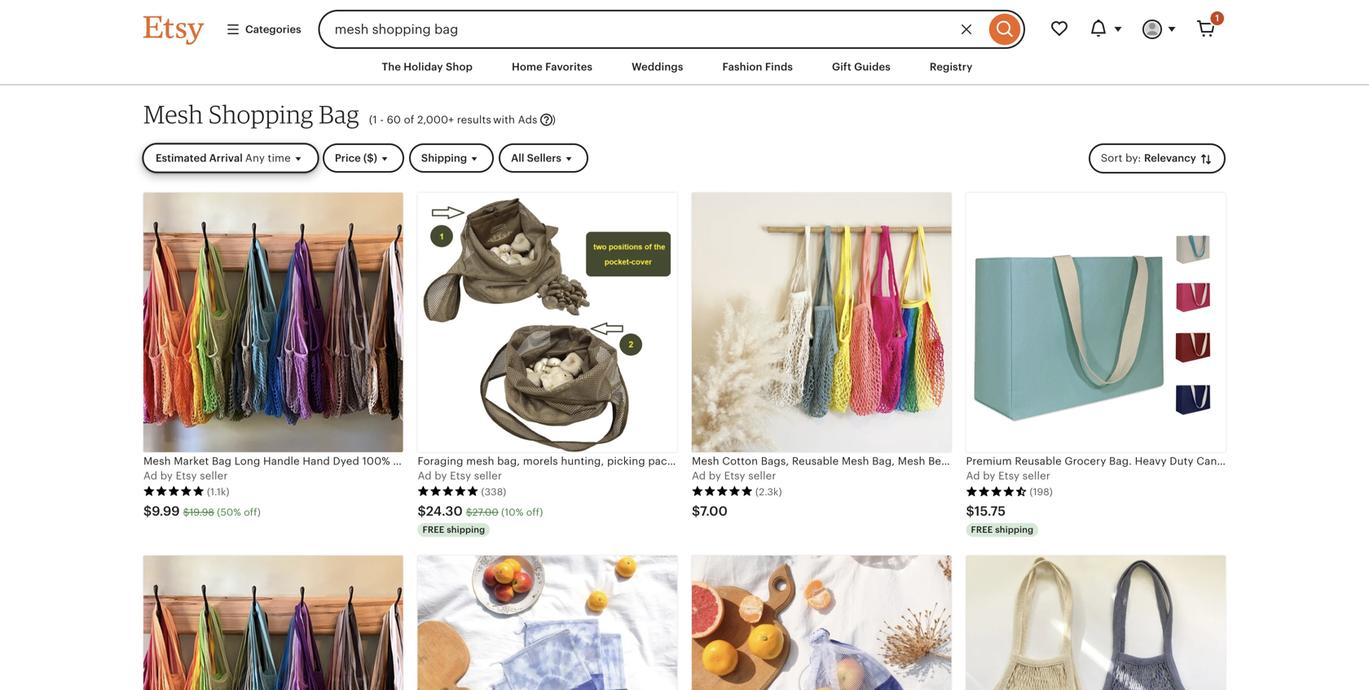 Task type: locate. For each thing, give the bounding box(es) containing it.
favorites
[[546, 61, 593, 73]]

1 inside categories banner
[[1216, 13, 1220, 23]]

y
[[167, 470, 173, 482], [441, 470, 447, 482], [716, 470, 722, 482], [990, 470, 996, 482]]

1 shipping from the left
[[447, 525, 485, 535]]

seller for (1.1k)
[[200, 470, 228, 482]]

b up 24.30
[[435, 470, 442, 482]]

2 mesh market bag long handle hand dyed 100% cotton net string shopping reusable farmers produce eco friendly zero waste gift image from the top
[[144, 556, 403, 691]]

4.5 out of 5 stars image
[[967, 486, 1028, 497]]

bag,
[[873, 455, 896, 468], [964, 455, 987, 468]]

5 out of 5 stars image up 7.00
[[692, 486, 753, 497]]

fashion finds link
[[711, 52, 806, 82]]

2 horizontal spatial 5 out of 5 stars image
[[692, 486, 753, 497]]

$ inside $ 15.75 free shipping
[[967, 504, 975, 519]]

guides
[[855, 61, 891, 73]]

off) inside the $ 24.30 $ 27.00 (10% off) free shipping
[[527, 507, 543, 518]]

a
[[144, 470, 151, 482], [418, 470, 425, 482], [692, 470, 700, 482], [967, 470, 974, 482]]

$ for 15.75
[[967, 504, 975, 519]]

1 bag, from the left
[[873, 455, 896, 468]]

etsy
[[176, 470, 197, 482], [450, 470, 471, 482], [725, 470, 746, 482], [999, 470, 1020, 482]]

2 5 out of 5 stars image from the left
[[418, 486, 479, 497]]

shopping
[[209, 99, 314, 129]]

all sellers
[[511, 152, 562, 165]]

b inside mesh cotton bags, reusable mesh bag, mesh beach bag, mesh market bag a d b y etsy seller
[[709, 470, 716, 482]]

4 d from the left
[[974, 470, 981, 482]]

holiday
[[404, 61, 443, 73]]

0 vertical spatial 1
[[1216, 13, 1220, 23]]

(1.1k)
[[207, 487, 230, 498]]

market
[[1020, 455, 1055, 468]]

0 horizontal spatial bag,
[[873, 455, 896, 468]]

d for (338)
[[425, 470, 432, 482]]

premium reusable grocery bag. heavy duty canvas shopping tote. water resistant interior liner. foldable design. customization available! image
[[967, 193, 1226, 453]]

0 horizontal spatial free
[[423, 525, 445, 535]]

shipping button
[[409, 144, 494, 173]]

$ for 7.00
[[692, 504, 701, 519]]

1 vertical spatial 1
[[373, 114, 377, 126]]

d up 24.30
[[425, 470, 432, 482]]

1 horizontal spatial off)
[[527, 507, 543, 518]]

0 horizontal spatial shipping
[[447, 525, 485, 535]]

1 d from the left
[[151, 470, 158, 482]]

1 horizontal spatial bag
[[1058, 455, 1078, 468]]

1 horizontal spatial free
[[972, 525, 994, 535]]

a d b y etsy seller up 4.5 out of 5 stars image
[[967, 470, 1051, 482]]

gift guides
[[833, 61, 891, 73]]

free down 24.30
[[423, 525, 445, 535]]

bag, left beach
[[873, 455, 896, 468]]

a d b y etsy seller up (1.1k)
[[144, 470, 228, 482]]

1 vertical spatial bag
[[1058, 455, 1078, 468]]

cotton
[[723, 455, 759, 468]]

1 horizontal spatial 5 out of 5 stars image
[[418, 486, 479, 497]]

bag
[[319, 99, 360, 129], [1058, 455, 1078, 468]]

3 a from the left
[[692, 470, 700, 482]]

bag, right beach
[[964, 455, 987, 468]]

mesh
[[144, 99, 203, 129], [692, 455, 720, 468], [842, 455, 870, 468], [898, 455, 926, 468], [989, 455, 1017, 468]]

b up 7.00
[[709, 470, 716, 482]]

seller
[[200, 470, 228, 482], [474, 470, 502, 482], [749, 470, 777, 482], [1023, 470, 1051, 482]]

1 horizontal spatial 1
[[1216, 13, 1220, 23]]

b up 4.5 out of 5 stars image
[[984, 470, 991, 482]]

2 a d b y etsy seller from the left
[[418, 470, 502, 482]]

sort by: relevancy image
[[1200, 152, 1214, 167]]

by:
[[1126, 152, 1142, 165]]

1 a from the left
[[144, 470, 151, 482]]

bag right market
[[1058, 455, 1078, 468]]

shipping
[[447, 525, 485, 535], [996, 525, 1034, 535]]

d up 9.99
[[151, 470, 158, 482]]

Search for anything text field
[[319, 10, 986, 49]]

a up $ 9.99 $ 19.98 (50% off)
[[144, 470, 151, 482]]

1 5 out of 5 stars image from the left
[[144, 486, 205, 497]]

a d b y etsy seller up (338)
[[418, 470, 502, 482]]

seller down market
[[1023, 470, 1051, 482]]

y up 7.00
[[716, 470, 722, 482]]

y for (338)
[[441, 470, 447, 482]]

2 b from the left
[[435, 470, 442, 482]]

a up 4.5 out of 5 stars image
[[967, 470, 974, 482]]

4 a from the left
[[967, 470, 974, 482]]

0 vertical spatial mesh market bag long handle hand dyed 100% cotton net string shopping reusable farmers produce eco friendly zero waste gift image
[[144, 193, 403, 453]]

5 out of 5 stars image up 24.30
[[418, 486, 479, 497]]

d
[[151, 470, 158, 482], [425, 470, 432, 482], [699, 470, 706, 482], [974, 470, 981, 482]]

free down 15.75
[[972, 525, 994, 535]]

seller up (1.1k)
[[200, 470, 228, 482]]

1 horizontal spatial bag,
[[964, 455, 987, 468]]

seller for (338)
[[474, 470, 502, 482]]

1 off) from the left
[[244, 507, 261, 518]]

sellers
[[527, 152, 562, 165]]

2 shipping from the left
[[996, 525, 1034, 535]]

15.75
[[975, 504, 1006, 519]]

set of 5 reusable produce bags , eco friendly shopping bags, upcycled tie dye mesh bags, vegetables and fruits bags, drawstring bag image
[[418, 556, 678, 691]]

d for (1.1k)
[[151, 470, 158, 482]]

1 y from the left
[[167, 470, 173, 482]]

1 free from the left
[[423, 525, 445, 535]]

2,000+
[[418, 114, 454, 126]]

none search field inside categories banner
[[319, 10, 1026, 49]]

2 free from the left
[[972, 525, 994, 535]]

$
[[144, 504, 152, 519], [418, 504, 426, 519], [692, 504, 701, 519], [967, 504, 975, 519], [183, 507, 190, 518], [466, 507, 473, 518]]

shipping down 27.00
[[447, 525, 485, 535]]

results
[[457, 114, 492, 126]]

a up the $ 24.30 $ 27.00 (10% off) free shipping
[[418, 470, 425, 482]]

y up 4.5 out of 5 stars image
[[990, 470, 996, 482]]

0 horizontal spatial 5 out of 5 stars image
[[144, 486, 205, 497]]

b for (198)
[[984, 470, 991, 482]]

shipping down 15.75
[[996, 525, 1034, 535]]

3 seller from the left
[[749, 470, 777, 482]]

off) right (10%
[[527, 507, 543, 518]]

1 etsy from the left
[[176, 470, 197, 482]]

gift guides link
[[820, 52, 903, 82]]

60
[[387, 114, 401, 126]]

1 b from the left
[[160, 470, 167, 482]]

4 y from the left
[[990, 470, 996, 482]]

1 seller from the left
[[200, 470, 228, 482]]

a for (1.1k)
[[144, 470, 151, 482]]

mesh market bag long handle hand dyed 100% cotton net string shopping reusable farmers produce eco friendly zero waste gift image
[[144, 193, 403, 453], [144, 556, 403, 691]]

etsy for (338)
[[450, 470, 471, 482]]

bag left (
[[319, 99, 360, 129]]

-
[[380, 114, 384, 126]]

(10%
[[502, 507, 524, 518]]

1 vertical spatial mesh market bag long handle hand dyed 100% cotton net string shopping reusable farmers produce eco friendly zero waste gift image
[[144, 556, 403, 691]]

etsy inside mesh cotton bags, reusable mesh bag, mesh beach bag, mesh market bag a d b y etsy seller
[[725, 470, 746, 482]]

of
[[404, 114, 415, 126]]

a for (338)
[[418, 470, 425, 482]]

0 horizontal spatial bag
[[319, 99, 360, 129]]

sort
[[1102, 152, 1123, 165]]

1 a d b y etsy seller from the left
[[144, 470, 228, 482]]

etsy up 4.5 out of 5 stars image
[[999, 470, 1020, 482]]

price
[[335, 152, 361, 165]]

5 out of 5 stars image for 24.30
[[418, 486, 479, 497]]

1
[[1216, 13, 1220, 23], [373, 114, 377, 126]]

y up 24.30
[[441, 470, 447, 482]]

shipping
[[422, 152, 467, 165]]

None search field
[[319, 10, 1026, 49]]

2 y from the left
[[441, 470, 447, 482]]

1 horizontal spatial a d b y etsy seller
[[418, 470, 502, 482]]

mesh up 4.5 out of 5 stars image
[[989, 455, 1017, 468]]

a d b y etsy seller
[[144, 470, 228, 482], [418, 470, 502, 482], [967, 470, 1051, 482]]

24.30
[[426, 504, 463, 519]]

a inside mesh cotton bags, reusable mesh bag, mesh beach bag, mesh market bag a d b y etsy seller
[[692, 470, 700, 482]]

3 d from the left
[[699, 470, 706, 482]]

1 link
[[1187, 10, 1226, 49]]

shipping inside the $ 24.30 $ 27.00 (10% off) free shipping
[[447, 525, 485, 535]]

free
[[423, 525, 445, 535], [972, 525, 994, 535]]

menu bar
[[114, 49, 1256, 86]]

registry link
[[918, 52, 985, 82]]

seller up (338)
[[474, 470, 502, 482]]

off)
[[244, 507, 261, 518], [527, 507, 543, 518]]

seller up the (2.3k)
[[749, 470, 777, 482]]

2 etsy from the left
[[450, 470, 471, 482]]

registry
[[930, 61, 973, 73]]

0 horizontal spatial off)
[[244, 507, 261, 518]]

3 etsy from the left
[[725, 470, 746, 482]]

5 out of 5 stars image up 9.99
[[144, 486, 205, 497]]

5 out of 5 stars image
[[144, 486, 205, 497], [418, 486, 479, 497], [692, 486, 753, 497]]

4 b from the left
[[984, 470, 991, 482]]

$ 15.75 free shipping
[[967, 504, 1034, 535]]

4 etsy from the left
[[999, 470, 1020, 482]]

2 seller from the left
[[474, 470, 502, 482]]

bags,
[[761, 455, 790, 468]]

etsy up 24.30
[[450, 470, 471, 482]]

2 off) from the left
[[527, 507, 543, 518]]

fashion
[[723, 61, 763, 73]]

2 horizontal spatial a d b y etsy seller
[[967, 470, 1051, 482]]

etsy up $ 9.99 $ 19.98 (50% off)
[[176, 470, 197, 482]]

mesh shopping bag
[[144, 99, 360, 129]]

all sellers button
[[499, 144, 589, 173]]

0 vertical spatial bag
[[319, 99, 360, 129]]

(2.3k)
[[756, 487, 783, 498]]

mesh right reusable
[[842, 455, 870, 468]]

b
[[160, 470, 167, 482], [435, 470, 442, 482], [709, 470, 716, 482], [984, 470, 991, 482]]

3 y from the left
[[716, 470, 722, 482]]

7.00
[[701, 504, 728, 519]]

d up 4.5 out of 5 stars image
[[974, 470, 981, 482]]

2 d from the left
[[425, 470, 432, 482]]

0 horizontal spatial a d b y etsy seller
[[144, 470, 228, 482]]

off) inside $ 9.99 $ 19.98 (50% off)
[[244, 507, 261, 518]]

the holiday shop link
[[370, 52, 485, 82]]

a up the $ 7.00
[[692, 470, 700, 482]]

estimated arrival any time
[[156, 152, 291, 165]]

2 a from the left
[[418, 470, 425, 482]]

with
[[493, 114, 515, 126]]

seller inside mesh cotton bags, reusable mesh bag, mesh beach bag, mesh market bag a d b y etsy seller
[[749, 470, 777, 482]]

etsy down the 'cotton'
[[725, 470, 746, 482]]

d up the $ 7.00
[[699, 470, 706, 482]]

the
[[382, 61, 401, 73]]

3 b from the left
[[709, 470, 716, 482]]

y up 9.99
[[167, 470, 173, 482]]

b up 9.99
[[160, 470, 167, 482]]

off) right (50%
[[244, 507, 261, 518]]

1 horizontal spatial shipping
[[996, 525, 1034, 535]]

4 seller from the left
[[1023, 470, 1051, 482]]

fashion finds
[[723, 61, 793, 73]]

sort by: relevancy
[[1102, 152, 1200, 165]]



Task type: describe. For each thing, give the bounding box(es) containing it.
y for (1.1k)
[[167, 470, 173, 482]]

seller for (198)
[[1023, 470, 1051, 482]]

mesh left beach
[[898, 455, 926, 468]]

beach
[[929, 455, 961, 468]]

b for (1.1k)
[[160, 470, 167, 482]]

mesh left the 'cotton'
[[692, 455, 720, 468]]

1 mesh market bag long handle hand dyed 100% cotton net string shopping reusable farmers produce eco friendly zero waste gift image from the top
[[144, 193, 403, 453]]

$ 7.00
[[692, 504, 728, 519]]

(
[[369, 114, 373, 126]]

$ inside $ 9.99 $ 19.98 (50% off)
[[183, 507, 190, 518]]

the holiday shop
[[382, 61, 473, 73]]

(338)
[[482, 487, 507, 498]]

with ads
[[493, 114, 538, 126]]

time
[[268, 152, 291, 165]]

etsy for (1.1k)
[[176, 470, 197, 482]]

( 1 - 60 of 2,000+ results
[[369, 114, 492, 126]]

27.00
[[473, 507, 499, 518]]

ads
[[518, 114, 538, 126]]

gift
[[833, 61, 852, 73]]

weddings
[[632, 61, 684, 73]]

(50%
[[217, 507, 241, 518]]

($)
[[364, 152, 377, 165]]

2 bag, from the left
[[964, 455, 987, 468]]

price ($)
[[335, 152, 377, 165]]

5 out of 5 stars image for 9.99
[[144, 486, 205, 497]]

mesh up the estimated
[[144, 99, 203, 129]]

price ($) button
[[323, 144, 404, 173]]

home
[[512, 61, 543, 73]]

home favorites link
[[500, 52, 605, 82]]

off) for 24.30
[[527, 507, 543, 518]]

a d b y etsy seller for 24.30
[[418, 470, 502, 482]]

2 pc reusable grocery bags, crochet market bag, string shopping net bag, cotton mesh bags, summer beach net bag, zero waste gift for her image
[[967, 556, 1226, 691]]

y inside mesh cotton bags, reusable mesh bag, mesh beach bag, mesh market bag a d b y etsy seller
[[716, 470, 722, 482]]

9.99
[[152, 504, 180, 519]]

off) for 9.99
[[244, 507, 261, 518]]

reusable
[[793, 455, 839, 468]]

arrival
[[209, 152, 243, 165]]

free inside the $ 24.30 $ 27.00 (10% off) free shipping
[[423, 525, 445, 535]]

3 5 out of 5 stars image from the left
[[692, 486, 753, 497]]

all
[[511, 152, 525, 165]]

)
[[552, 114, 556, 126]]

(198)
[[1030, 487, 1053, 498]]

shipping inside $ 15.75 free shipping
[[996, 525, 1034, 535]]

zero waste reusable produce bags - eco-friendly tie dye bags - upcycled drawstring bag set - plastic free, organic & eco friendly gift image
[[692, 556, 952, 691]]

categories button
[[214, 15, 314, 44]]

$ for 24.30
[[418, 504, 426, 519]]

$ for 9.99
[[144, 504, 152, 519]]

any
[[245, 152, 265, 165]]

relevancy
[[1145, 152, 1197, 165]]

b for (338)
[[435, 470, 442, 482]]

d for (198)
[[974, 470, 981, 482]]

free inside $ 15.75 free shipping
[[972, 525, 994, 535]]

0 horizontal spatial 1
[[373, 114, 377, 126]]

mesh cotton bags, reusable mesh bag, mesh beach bag, mesh market bag a d b y etsy seller
[[692, 455, 1078, 482]]

bag inside mesh cotton bags, reusable mesh bag, mesh beach bag, mesh market bag a d b y etsy seller
[[1058, 455, 1078, 468]]

categories
[[245, 23, 301, 35]]

$ 9.99 $ 19.98 (50% off)
[[144, 504, 261, 519]]

$ 24.30 $ 27.00 (10% off) free shipping
[[418, 504, 543, 535]]

a d b y etsy seller for 9.99
[[144, 470, 228, 482]]

categories banner
[[114, 0, 1256, 49]]

home favorites
[[512, 61, 593, 73]]

a for (198)
[[967, 470, 974, 482]]

19.98
[[190, 507, 214, 518]]

weddings link
[[620, 52, 696, 82]]

finds
[[766, 61, 793, 73]]

mesh cotton bags, reusable mesh bag, mesh beach bag, mesh market bag image
[[692, 193, 952, 453]]

shop
[[446, 61, 473, 73]]

y for (198)
[[990, 470, 996, 482]]

menu bar containing the holiday shop
[[114, 49, 1256, 86]]

foraging mesh bag, morels hunting, picking pack, mushrooms, fruits, vegetables, berries gathering bag. christmas gift for her. image
[[418, 193, 678, 453]]

etsy for (198)
[[999, 470, 1020, 482]]

estimated
[[156, 152, 207, 165]]

d inside mesh cotton bags, reusable mesh bag, mesh beach bag, mesh market bag a d b y etsy seller
[[699, 470, 706, 482]]

3 a d b y etsy seller from the left
[[967, 470, 1051, 482]]



Task type: vqa. For each thing, say whether or not it's contained in the screenshot.
(338) "y"
yes



